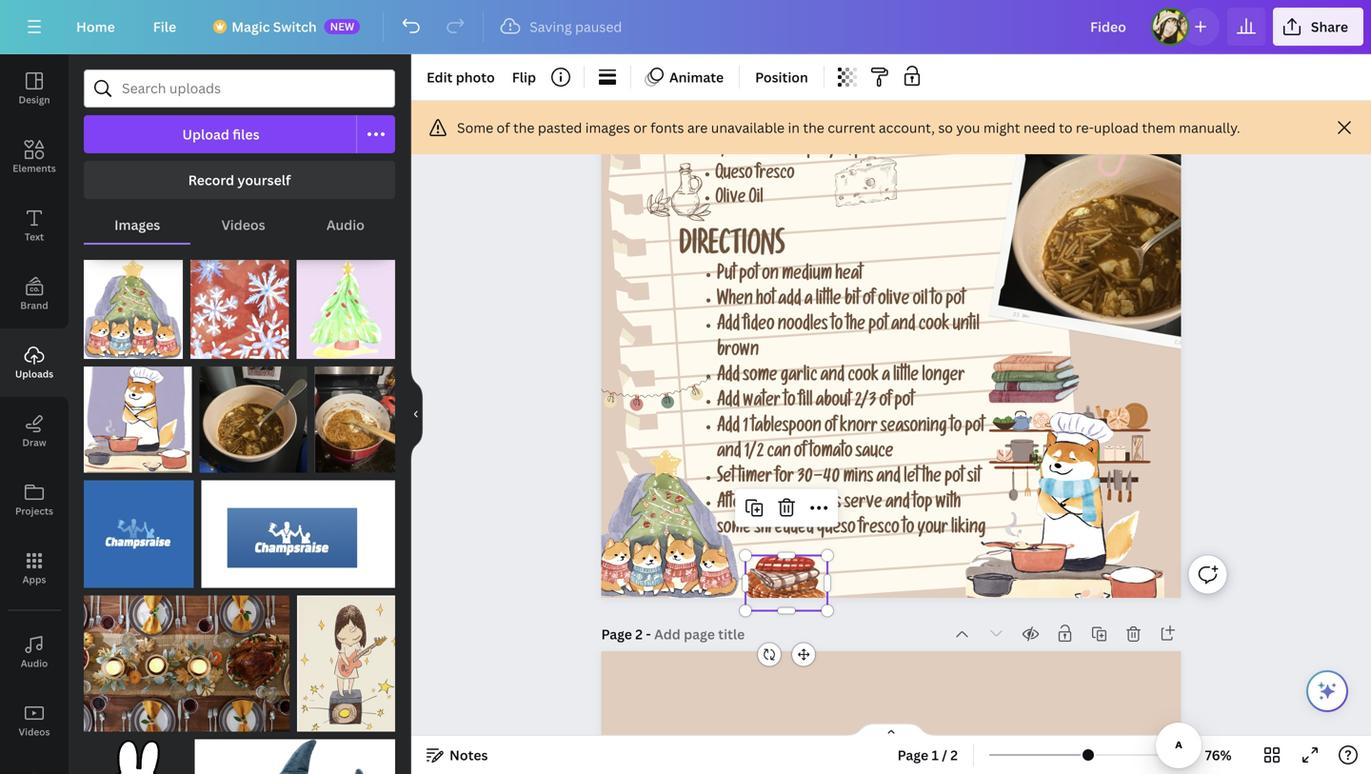 Task type: vqa. For each thing, say whether or not it's contained in the screenshot.
Presentation (16:9) group
no



Task type: locate. For each thing, give the bounding box(es) containing it.
to left 'your'
[[903, 521, 915, 540]]

of right some
[[497, 119, 510, 137]]

you down some of the pasted images or fonts are unavailable in the current account, so you might need to re-upload them manually.
[[829, 143, 852, 161]]

pot left on
[[740, 267, 759, 286]]

1
[[743, 419, 749, 438], [932, 746, 939, 765]]

design button
[[0, 54, 69, 123]]

the right in
[[804, 119, 825, 137]]

fresco inside put pot on medium heat when hot add a little bit of olive oil to pot add fideo noodles to the pot and cook until brown add some garlic and cook a little longer add water to fill about 2/3 of pot add 1 tablespoon of knorr seasoning to pot and 1/2 can of tomato sauce set timer for 30-40 mins and let the pot sit after the timer ends serve and top with some shredded queso fresco to your liking
[[859, 521, 900, 540]]

1 vertical spatial little
[[894, 368, 919, 387]]

add
[[779, 292, 802, 311]]

0 vertical spatial videos button
[[191, 207, 296, 243]]

0 vertical spatial water
[[754, 143, 790, 161]]

unavailable
[[711, 119, 785, 137]]

pot down some of the pasted images or fonts are unavailable in the current account, so you might need to re-upload them manually.
[[807, 143, 826, 161]]

0 vertical spatial you
[[957, 119, 981, 137]]

the right let
[[923, 470, 942, 489]]

40
[[824, 470, 840, 489]]

1 vertical spatial page
[[898, 746, 929, 765]]

0 horizontal spatial you
[[829, 143, 852, 161]]

0 vertical spatial videos
[[221, 216, 265, 234]]

oil
[[749, 191, 764, 209]]

apps button
[[0, 534, 69, 603]]

1 vertical spatial videos
[[19, 726, 50, 739]]

projects
[[15, 505, 53, 518]]

0 horizontal spatial 2
[[636, 626, 643, 644]]

1 horizontal spatial audio
[[327, 216, 365, 234]]

1 horizontal spatial timer
[[774, 495, 808, 514]]

paused
[[575, 18, 622, 36]]

queso
[[716, 167, 753, 185]]

1 horizontal spatial page
[[898, 746, 929, 765]]

pot
[[807, 143, 826, 161], [740, 267, 759, 286], [946, 292, 966, 311], [869, 318, 889, 336], [895, 394, 915, 413], [966, 419, 985, 438], [945, 470, 965, 489]]

little left longer on the top right of page
[[894, 368, 919, 387]]

0 vertical spatial audio button
[[296, 207, 395, 243]]

brand
[[20, 299, 48, 312]]

2 left -
[[636, 626, 643, 644]]

3 add from the top
[[717, 394, 740, 413]]

fresco up oil
[[756, 167, 795, 185]]

fresco
[[756, 167, 795, 185], [859, 521, 900, 540]]

pot left sit
[[945, 470, 965, 489]]

1 vertical spatial 1
[[932, 746, 939, 765]]

timer down for
[[774, 495, 808, 514]]

tomato
[[810, 444, 853, 463]]

cook up about
[[848, 368, 879, 387]]

hot
[[756, 292, 776, 311]]

cook
[[919, 318, 950, 336], [848, 368, 879, 387]]

manually.
[[1180, 119, 1241, 137]]

and left let
[[877, 470, 901, 489]]

cook down 'oil'
[[919, 318, 950, 336]]

saving paused status
[[492, 15, 632, 38]]

little
[[816, 292, 842, 311], [894, 368, 919, 387]]

0 horizontal spatial 1
[[743, 419, 749, 438]]

side panel tab list
[[0, 54, 69, 775]]

pot down the olive
[[869, 318, 889, 336]]

0 vertical spatial some
[[743, 368, 778, 387]]

some down after
[[717, 521, 752, 540]]

1 vertical spatial some
[[717, 521, 752, 540]]

0 horizontal spatial videos button
[[0, 687, 69, 756]]

sit
[[968, 470, 982, 489]]

edit photo
[[427, 68, 495, 86]]

some
[[743, 368, 778, 387], [717, 521, 752, 540]]

file
[[153, 18, 176, 36]]

and down the olive
[[892, 318, 916, 336]]

elements
[[13, 162, 56, 175]]

group
[[84, 249, 183, 359], [190, 249, 289, 359], [297, 249, 395, 359], [84, 355, 192, 473], [200, 355, 307, 473], [315, 355, 395, 473], [84, 469, 194, 588], [202, 469, 395, 588], [84, 584, 290, 732], [297, 584, 395, 732], [84, 728, 187, 775], [195, 728, 395, 775]]

to down in
[[793, 143, 804, 161]]

0 horizontal spatial page
[[602, 626, 633, 644]]

share button
[[1274, 8, 1364, 46]]

1 vertical spatial audio
[[21, 657, 48, 670]]

upload
[[1095, 119, 1139, 137]]

fresco down "serve"
[[859, 521, 900, 540]]

bit
[[845, 292, 860, 311]]

0 vertical spatial timer
[[739, 470, 772, 489]]

0 horizontal spatial little
[[816, 292, 842, 311]]

1 vertical spatial 2/3
[[855, 394, 877, 413]]

2 add from the top
[[717, 368, 740, 387]]

1 horizontal spatial 1
[[932, 746, 939, 765]]

0 vertical spatial fresco
[[756, 167, 795, 185]]

to right seasoning
[[951, 419, 962, 438]]

0 vertical spatial page
[[602, 626, 633, 644]]

to right 'oil'
[[931, 292, 943, 311]]

0 vertical spatial 1
[[743, 419, 749, 438]]

audio button
[[296, 207, 395, 243], [0, 618, 69, 687]]

1 horizontal spatial 2/3
[[855, 394, 877, 413]]

audio
[[327, 216, 365, 234], [21, 657, 48, 670]]

photo
[[456, 68, 495, 86]]

0 horizontal spatial a
[[805, 292, 813, 311]]

of right bit
[[863, 292, 875, 311]]

0 vertical spatial little
[[816, 292, 842, 311]]

main menu bar
[[0, 0, 1372, 54]]

olive
[[879, 292, 910, 311]]

0 horizontal spatial 2/3
[[716, 143, 737, 161]]

2 right /
[[951, 746, 959, 765]]

about
[[816, 394, 852, 413]]

a right 'add'
[[805, 292, 813, 311]]

hide image
[[411, 369, 423, 460]]

of
[[497, 119, 510, 137], [740, 143, 751, 161], [863, 292, 875, 311], [880, 394, 892, 413], [825, 419, 837, 438], [794, 444, 807, 463]]

2/3 up queso
[[716, 143, 737, 161]]

1 up 1/2
[[743, 419, 749, 438]]

record yourself button
[[84, 161, 395, 199]]

are
[[688, 119, 708, 137]]

76%
[[1206, 746, 1232, 765]]

1 vertical spatial fresco
[[859, 521, 900, 540]]

to
[[1060, 119, 1073, 137], [793, 143, 804, 161], [931, 292, 943, 311], [832, 318, 843, 336], [784, 394, 796, 413], [951, 419, 962, 438], [903, 521, 915, 540]]

uploads
[[15, 368, 53, 381]]

page inside "button"
[[898, 746, 929, 765]]

the right after
[[751, 495, 771, 514]]

0 horizontal spatial fresco
[[756, 167, 795, 185]]

pot up until
[[946, 292, 966, 311]]

account,
[[879, 119, 936, 137]]

2
[[636, 626, 643, 644], [951, 746, 959, 765]]

a left longer on the top right of page
[[882, 368, 891, 387]]

upload files button
[[84, 115, 357, 153]]

fresco inside 2/3 of water to pot you pick queso fresco olive oil
[[756, 167, 795, 185]]

water down in
[[754, 143, 790, 161]]

1 vertical spatial videos button
[[0, 687, 69, 756]]

notes
[[450, 746, 488, 765]]

flip
[[512, 68, 536, 86]]

the
[[514, 119, 535, 137], [804, 119, 825, 137], [846, 318, 866, 336], [923, 470, 942, 489], [751, 495, 771, 514]]

0 horizontal spatial audio
[[21, 657, 48, 670]]

1 left /
[[932, 746, 939, 765]]

0 horizontal spatial videos
[[19, 726, 50, 739]]

so
[[939, 119, 954, 137]]

upload
[[182, 125, 230, 143]]

Page title text field
[[655, 625, 747, 644]]

show pages image
[[846, 723, 937, 738]]

record
[[188, 171, 234, 189]]

to left fill
[[784, 394, 796, 413]]

1 horizontal spatial cook
[[919, 318, 950, 336]]

1 horizontal spatial a
[[882, 368, 891, 387]]

re-
[[1077, 119, 1095, 137]]

Design title text field
[[1076, 8, 1144, 46]]

sauce
[[856, 444, 894, 463]]

videos button
[[191, 207, 296, 243], [0, 687, 69, 756]]

water up tablespoon
[[743, 394, 781, 413]]

to inside 2/3 of water to pot you pick queso fresco olive oil
[[793, 143, 804, 161]]

1 vertical spatial cook
[[848, 368, 879, 387]]

text
[[25, 231, 44, 243]]

2/3 up knorr at the right bottom of the page
[[855, 394, 877, 413]]

1 vertical spatial 2
[[951, 746, 959, 765]]

1 horizontal spatial you
[[957, 119, 981, 137]]

noodles
[[778, 318, 828, 336]]

timer
[[739, 470, 772, 489], [774, 495, 808, 514]]

of down unavailable
[[740, 143, 751, 161]]

page left /
[[898, 746, 929, 765]]

heat
[[836, 267, 863, 286]]

you right so
[[957, 119, 981, 137]]

1 horizontal spatial audio button
[[296, 207, 395, 243]]

current
[[828, 119, 876, 137]]

switch
[[273, 18, 317, 36]]

timer down 1/2
[[739, 470, 772, 489]]

1 horizontal spatial videos
[[221, 216, 265, 234]]

1 inside "button"
[[932, 746, 939, 765]]

Search uploads search field
[[122, 71, 383, 107]]

2/3
[[716, 143, 737, 161], [855, 394, 877, 413]]

olive
[[716, 191, 746, 209]]

1 vertical spatial water
[[743, 394, 781, 413]]

saving
[[530, 18, 572, 36]]

some down the brown
[[743, 368, 778, 387]]

file button
[[138, 8, 192, 46]]

0 vertical spatial 2
[[636, 626, 643, 644]]

pot up sit
[[966, 419, 985, 438]]

1 vertical spatial audio button
[[0, 618, 69, 687]]

you inside 2/3 of water to pot you pick queso fresco olive oil
[[829, 143, 852, 161]]

pick
[[855, 143, 880, 161]]

seasoning
[[881, 419, 947, 438]]

1 horizontal spatial fresco
[[859, 521, 900, 540]]

elements button
[[0, 123, 69, 192]]

1 vertical spatial a
[[882, 368, 891, 387]]

need
[[1024, 119, 1056, 137]]

of inside 2/3 of water to pot you pick queso fresco olive oil
[[740, 143, 751, 161]]

1 horizontal spatial little
[[894, 368, 919, 387]]

0 horizontal spatial audio button
[[0, 618, 69, 687]]

page left -
[[602, 626, 633, 644]]

0 vertical spatial audio
[[327, 216, 365, 234]]

0 vertical spatial 2/3
[[716, 143, 737, 161]]

little left bit
[[816, 292, 842, 311]]

1 horizontal spatial videos button
[[191, 207, 296, 243]]

1 vertical spatial you
[[829, 143, 852, 161]]

text button
[[0, 192, 69, 260]]

pot inside 2/3 of water to pot you pick queso fresco olive oil
[[807, 143, 826, 161]]

to right noodles
[[832, 318, 843, 336]]

1 horizontal spatial 2
[[951, 746, 959, 765]]



Task type: describe. For each thing, give the bounding box(es) containing it.
home link
[[61, 8, 130, 46]]

when
[[717, 292, 753, 311]]

of right the can
[[794, 444, 807, 463]]

put pot on medium heat when hot add a little bit of olive oil to pot add fideo noodles to the pot and cook until brown add some garlic and cook a little longer add water to fill about 2/3 of pot add 1 tablespoon of knorr seasoning to pot and 1/2 can of tomato sauce set timer for 30-40 mins and let the pot sit after the timer ends serve and top with some shredded queso fresco to your liking
[[717, 267, 986, 540]]

2/3 inside 2/3 of water to pot you pick queso fresco olive oil
[[716, 143, 737, 161]]

the down bit
[[846, 318, 866, 336]]

and left top
[[886, 495, 910, 514]]

files
[[233, 125, 260, 143]]

1/2
[[745, 444, 764, 463]]

longer
[[923, 368, 966, 387]]

page 1 / 2 button
[[890, 740, 966, 771]]

in
[[788, 119, 800, 137]]

audio inside side panel "tab list"
[[21, 657, 48, 670]]

1 inside put pot on medium heat when hot add a little bit of olive oil to pot add fideo noodles to the pot and cook until brown add some garlic and cook a little longer add water to fill about 2/3 of pot add 1 tablespoon of knorr seasoning to pot and 1/2 can of tomato sauce set timer for 30-40 mins and let the pot sit after the timer ends serve and top with some shredded queso fresco to your liking
[[743, 419, 749, 438]]

2/3 inside put pot on medium heat when hot add a little bit of olive oil to pot add fideo noodles to the pot and cook until brown add some garlic and cook a little longer add water to fill about 2/3 of pot add 1 tablespoon of knorr seasoning to pot and 1/2 can of tomato sauce set timer for 30-40 mins and let the pot sit after the timer ends serve and top with some shredded queso fresco to your liking
[[855, 394, 877, 413]]

mins
[[844, 470, 874, 489]]

on
[[762, 267, 779, 286]]

or
[[634, 119, 648, 137]]

page for page 1 / 2
[[898, 746, 929, 765]]

page 2 -
[[602, 626, 655, 644]]

projects button
[[0, 466, 69, 534]]

shredded
[[755, 521, 814, 540]]

saving paused
[[530, 18, 622, 36]]

design
[[19, 93, 50, 106]]

oil
[[913, 292, 928, 311]]

fideo
[[743, 318, 775, 336]]

brand button
[[0, 260, 69, 329]]

directions
[[680, 234, 785, 265]]

edit photo button
[[419, 62, 503, 92]]

fill
[[799, 394, 813, 413]]

0 horizontal spatial timer
[[739, 470, 772, 489]]

apps
[[23, 574, 46, 586]]

and left 1/2
[[717, 444, 742, 463]]

serve
[[845, 495, 883, 514]]

images button
[[84, 207, 191, 243]]

videos inside side panel "tab list"
[[19, 726, 50, 739]]

water inside 2/3 of water to pot you pick queso fresco olive oil
[[754, 143, 790, 161]]

record yourself
[[188, 171, 291, 189]]

1 add from the top
[[717, 318, 740, 336]]

share
[[1312, 18, 1349, 36]]

flip button
[[505, 62, 544, 92]]

can
[[767, 444, 791, 463]]

magic
[[232, 18, 270, 36]]

notes button
[[419, 740, 496, 771]]

ends
[[811, 495, 842, 514]]

set
[[717, 470, 735, 489]]

new
[[330, 19, 355, 33]]

images
[[586, 119, 631, 137]]

top
[[913, 495, 933, 514]]

the left pasted
[[514, 119, 535, 137]]

some
[[457, 119, 494, 137]]

liking
[[952, 521, 986, 540]]

animate button
[[639, 62, 732, 92]]

draw
[[22, 436, 46, 449]]

pasted
[[538, 119, 582, 137]]

until
[[953, 318, 980, 336]]

animate
[[670, 68, 724, 86]]

pot up seasoning
[[895, 394, 915, 413]]

76% button
[[1188, 740, 1250, 771]]

fonts
[[651, 119, 684, 137]]

olive oil hand drawn image
[[647, 163, 712, 221]]

2/3 of water to pot you pick queso fresco olive oil
[[716, 143, 880, 209]]

position button
[[748, 62, 816, 92]]

tablespoon
[[752, 419, 822, 438]]

medium
[[782, 267, 833, 286]]

draw button
[[0, 397, 69, 466]]

images
[[114, 216, 160, 234]]

to left re-
[[1060, 119, 1073, 137]]

4 add from the top
[[717, 419, 740, 438]]

uploads button
[[0, 329, 69, 397]]

put
[[717, 267, 737, 286]]

your
[[918, 521, 949, 540]]

magic switch
[[232, 18, 317, 36]]

position
[[756, 68, 809, 86]]

0 vertical spatial cook
[[919, 318, 950, 336]]

1 vertical spatial timer
[[774, 495, 808, 514]]

of up tomato
[[825, 419, 837, 438]]

2 inside page 1 / 2 "button"
[[951, 746, 959, 765]]

yourself
[[238, 171, 291, 189]]

0 vertical spatial a
[[805, 292, 813, 311]]

canva assistant image
[[1317, 680, 1340, 703]]

them
[[1143, 119, 1176, 137]]

edit
[[427, 68, 453, 86]]

might
[[984, 119, 1021, 137]]

page for page 2 -
[[602, 626, 633, 644]]

and up about
[[821, 368, 845, 387]]

after
[[717, 495, 748, 514]]

queso
[[817, 521, 856, 540]]

page 1 / 2
[[898, 746, 959, 765]]

some of the pasted images or fonts are unavailable in the current account, so you might need to re-upload them manually.
[[457, 119, 1241, 137]]

water inside put pot on medium heat when hot add a little bit of olive oil to pot add fideo noodles to the pot and cook until brown add some garlic and cook a little longer add water to fill about 2/3 of pot add 1 tablespoon of knorr seasoning to pot and 1/2 can of tomato sauce set timer for 30-40 mins and let the pot sit after the timer ends serve and top with some shredded queso fresco to your liking
[[743, 394, 781, 413]]

0 horizontal spatial cook
[[848, 368, 879, 387]]

upload files
[[182, 125, 260, 143]]

of up seasoning
[[880, 394, 892, 413]]

30-
[[798, 470, 824, 489]]

/
[[942, 746, 948, 765]]



